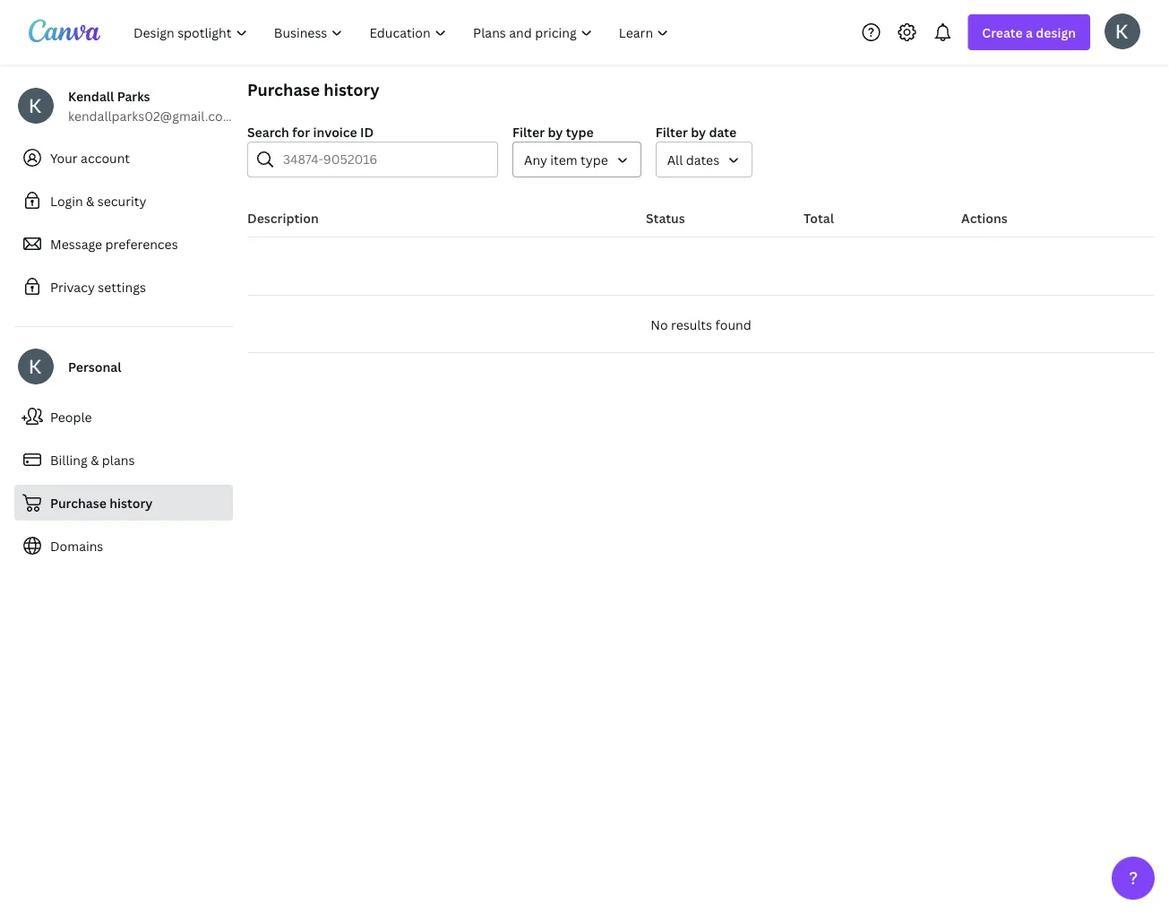 Task type: vqa. For each thing, say whether or not it's contained in the screenshot.
Back To Home link
no



Task type: describe. For each thing, give the bounding box(es) containing it.
dates
[[686, 151, 720, 168]]

id
[[360, 123, 374, 140]]

type for filter by type
[[566, 123, 594, 140]]

by for date
[[691, 123, 706, 140]]

kendallparks02@gmail.com
[[68, 107, 234, 124]]

your account link
[[14, 140, 233, 176]]

privacy
[[50, 278, 95, 295]]

message
[[50, 235, 102, 252]]

a
[[1026, 24, 1034, 41]]

message preferences link
[[14, 226, 233, 262]]

domains
[[50, 537, 103, 554]]

kendall
[[68, 87, 114, 104]]

type for any item type
[[581, 151, 609, 168]]

privacy settings
[[50, 278, 146, 295]]

domains link
[[14, 528, 233, 564]]

Search for invoice ID text field
[[283, 143, 487, 177]]

settings
[[98, 278, 146, 295]]

search for invoice id
[[247, 123, 374, 140]]

preferences
[[105, 235, 178, 252]]

kendall parks image
[[1105, 13, 1141, 49]]

any item type
[[524, 151, 609, 168]]

account
[[81, 149, 130, 166]]

actions
[[962, 209, 1008, 226]]

filter for filter by type
[[513, 123, 545, 140]]

login & security
[[50, 192, 146, 209]]

any
[[524, 151, 548, 168]]

create a design button
[[968, 14, 1091, 50]]

create
[[983, 24, 1023, 41]]

& for login
[[86, 192, 94, 209]]

0 horizontal spatial history
[[110, 494, 153, 511]]

login & security link
[[14, 183, 233, 219]]

search
[[247, 123, 289, 140]]

kendall parks kendallparks02@gmail.com
[[68, 87, 234, 124]]

date
[[709, 123, 737, 140]]

by for type
[[548, 123, 563, 140]]

purchase history inside purchase history link
[[50, 494, 153, 511]]

plans
[[102, 451, 135, 468]]



Task type: locate. For each thing, give the bounding box(es) containing it.
billing & plans link
[[14, 442, 233, 478]]

results
[[671, 316, 713, 333]]

for
[[292, 123, 310, 140]]

purchase history
[[247, 78, 380, 100], [50, 494, 153, 511]]

Any item type button
[[513, 142, 642, 177]]

1 vertical spatial &
[[91, 451, 99, 468]]

All dates button
[[656, 142, 753, 177]]

people link
[[14, 399, 233, 435]]

purchase inside purchase history link
[[50, 494, 107, 511]]

description
[[247, 209, 319, 226]]

total
[[804, 209, 835, 226]]

found
[[716, 316, 752, 333]]

all dates
[[668, 151, 720, 168]]

filter
[[513, 123, 545, 140], [656, 123, 688, 140]]

history
[[324, 78, 380, 100], [110, 494, 153, 511]]

1 vertical spatial type
[[581, 151, 609, 168]]

0 horizontal spatial purchase history
[[50, 494, 153, 511]]

filter up any
[[513, 123, 545, 140]]

0 vertical spatial history
[[324, 78, 380, 100]]

login
[[50, 192, 83, 209]]

people
[[50, 408, 92, 425]]

billing
[[50, 451, 88, 468]]

billing & plans
[[50, 451, 135, 468]]

type inside button
[[581, 151, 609, 168]]

all
[[668, 151, 683, 168]]

2 filter from the left
[[656, 123, 688, 140]]

purchase history down "billing & plans" at the left of page
[[50, 494, 153, 511]]

your
[[50, 149, 78, 166]]

purchase up search
[[247, 78, 320, 100]]

& left plans
[[91, 451, 99, 468]]

1 vertical spatial purchase
[[50, 494, 107, 511]]

no
[[651, 316, 668, 333]]

type right item
[[581, 151, 609, 168]]

1 by from the left
[[548, 123, 563, 140]]

item
[[551, 151, 578, 168]]

personal
[[68, 358, 121, 375]]

security
[[98, 192, 146, 209]]

0 horizontal spatial by
[[548, 123, 563, 140]]

0 vertical spatial purchase
[[247, 78, 320, 100]]

1 vertical spatial purchase history
[[50, 494, 153, 511]]

filter for filter by date
[[656, 123, 688, 140]]

1 horizontal spatial history
[[324, 78, 380, 100]]

type
[[566, 123, 594, 140], [581, 151, 609, 168]]

no results found
[[651, 316, 752, 333]]

purchase history link
[[14, 485, 233, 521]]

& right 'login'
[[86, 192, 94, 209]]

0 horizontal spatial filter
[[513, 123, 545, 140]]

0 vertical spatial type
[[566, 123, 594, 140]]

filter up all
[[656, 123, 688, 140]]

filter by date
[[656, 123, 737, 140]]

filter by type
[[513, 123, 594, 140]]

your account
[[50, 149, 130, 166]]

purchase
[[247, 78, 320, 100], [50, 494, 107, 511]]

design
[[1037, 24, 1077, 41]]

1 filter from the left
[[513, 123, 545, 140]]

message preferences
[[50, 235, 178, 252]]

1 horizontal spatial purchase
[[247, 78, 320, 100]]

0 vertical spatial purchase history
[[247, 78, 380, 100]]

type up 'any item type' button
[[566, 123, 594, 140]]

by left 'date'
[[691, 123, 706, 140]]

invoice
[[313, 123, 357, 140]]

history up id
[[324, 78, 380, 100]]

by
[[548, 123, 563, 140], [691, 123, 706, 140]]

privacy settings link
[[14, 269, 233, 305]]

by up item
[[548, 123, 563, 140]]

& for billing
[[91, 451, 99, 468]]

1 vertical spatial history
[[110, 494, 153, 511]]

status
[[646, 209, 685, 226]]

0 vertical spatial &
[[86, 192, 94, 209]]

parks
[[117, 87, 150, 104]]

history up domains link
[[110, 494, 153, 511]]

1 horizontal spatial purchase history
[[247, 78, 380, 100]]

1 horizontal spatial filter
[[656, 123, 688, 140]]

&
[[86, 192, 94, 209], [91, 451, 99, 468]]

0 horizontal spatial purchase
[[50, 494, 107, 511]]

purchase up domains
[[50, 494, 107, 511]]

top level navigation element
[[122, 14, 684, 50]]

1 horizontal spatial by
[[691, 123, 706, 140]]

2 by from the left
[[691, 123, 706, 140]]

purchase history up the search for invoice id
[[247, 78, 380, 100]]

create a design
[[983, 24, 1077, 41]]



